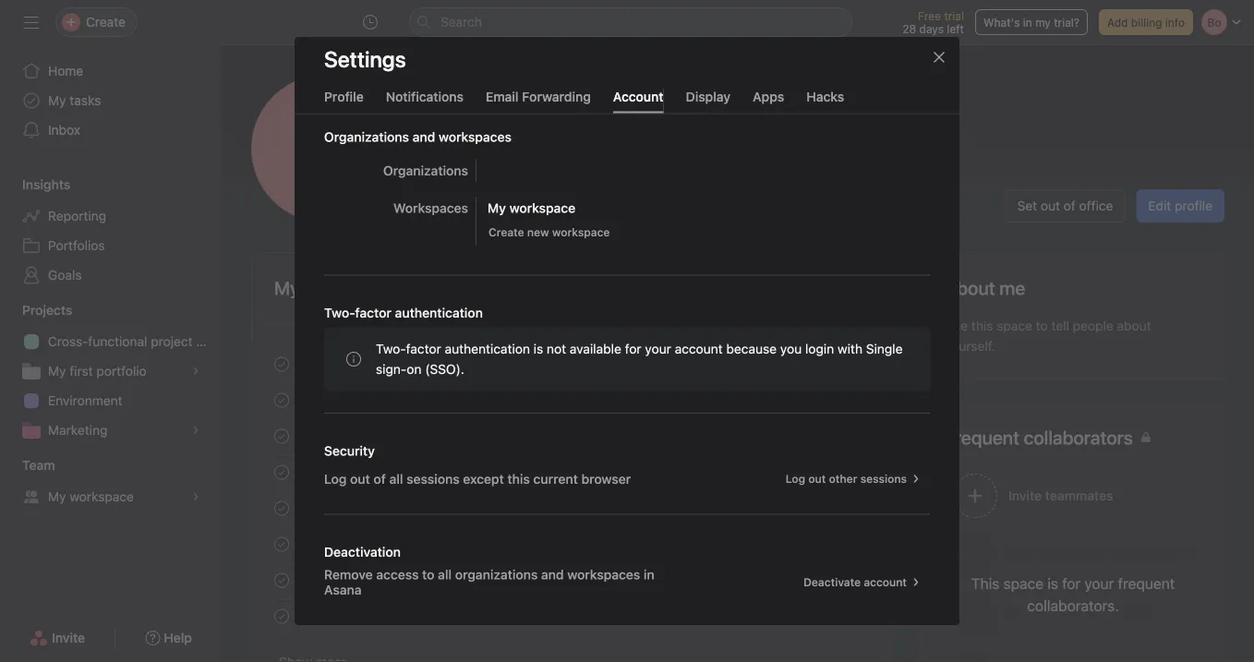 Task type: describe. For each thing, give the bounding box(es) containing it.
0 horizontal spatial workspaces
[[439, 129, 512, 144]]

schedule kickoff meeting
[[297, 429, 448, 444]]

it's
[[297, 393, 315, 408]]

with inside two-factor authentication is not available for your account because you login with single sign-on (sso).
[[838, 341, 863, 356]]

of for all
[[374, 471, 386, 486]]

goal(s)
[[438, 393, 480, 408]]

search
[[441, 14, 482, 30]]

free trial 28 days left
[[903, 9, 965, 35]]

profile
[[1175, 198, 1213, 213]]

0 horizontal spatial in
[[508, 501, 518, 516]]

monday button for sections
[[828, 574, 869, 587]]

bob
[[429, 116, 480, 152]]

my first portfolio
[[48, 364, 147, 379]]

my workspace link
[[11, 482, 211, 512]]

fourth:
[[313, 537, 356, 552]]

people
[[1073, 318, 1114, 334]]

except
[[463, 471, 504, 486]]

close image
[[932, 50, 947, 65]]

1 horizontal spatial my workspace
[[488, 200, 576, 215]]

display button
[[686, 89, 731, 113]]

by
[[409, 501, 423, 516]]

team
[[22, 458, 55, 473]]

remove me from my workspace
[[324, 625, 519, 640]]

1 horizontal spatial time
[[379, 501, 405, 516]]

completed checkbox for 4️⃣
[[271, 534, 293, 556]]

set out of office
[[1018, 198, 1114, 213]]

plan
[[196, 334, 222, 349]]

email forwarding
[[486, 89, 591, 104]]

team button
[[0, 456, 55, 475]]

1 horizontal spatial work
[[504, 537, 533, 552]]

completed checkbox for schedule
[[271, 425, 293, 448]]

in inside remove access to all organizations and workspaces in asana
[[644, 567, 655, 582]]

about me
[[945, 277, 1026, 299]]

to for it's time to update your goal(s)
[[348, 393, 360, 408]]

completed image for 5️⃣
[[271, 498, 293, 520]]

manageable
[[418, 465, 491, 480]]

office
[[1080, 198, 1114, 213]]

current
[[534, 471, 578, 486]]

workspaces inside remove access to all organizations and workspaces in asana
[[568, 567, 641, 582]]

functional
[[88, 334, 147, 349]]

what's in my trial? button
[[976, 9, 1088, 35]]

portfolios
[[48, 238, 105, 253]]

teams element
[[0, 449, 222, 516]]

draft
[[297, 357, 327, 372]]

two-factor authentication is not available for your account because you login with single sign-on (sso).
[[376, 341, 903, 377]]

profile button
[[324, 89, 364, 113]]

28
[[903, 22, 917, 35]]

factor for two-factor authentication
[[355, 305, 392, 320]]

completed checkbox for 5️⃣
[[271, 498, 293, 520]]

create new workspace
[[489, 225, 610, 238]]

monday for collaborating
[[828, 502, 869, 515]]

environment link
[[11, 386, 211, 416]]

workspace inside teams element
[[70, 489, 134, 504]]

monday for sections
[[828, 574, 869, 587]]

you
[[781, 341, 802, 356]]

hacks
[[807, 89, 845, 104]]

projects button
[[0, 301, 72, 320]]

browser
[[582, 471, 631, 486]]

about
[[1118, 318, 1152, 334]]

my tasks link
[[11, 86, 211, 115]]

tasks
[[70, 93, 101, 108]]

what's
[[984, 16, 1020, 29]]

all for organizations
[[438, 567, 452, 582]]

edit profile button
[[1137, 189, 1225, 223]]

login
[[806, 341, 834, 356]]

in inside button
[[1024, 16, 1033, 29]]

frequent collaborators
[[945, 427, 1133, 449]]

oct 24 button
[[807, 358, 869, 371]]

projects element
[[0, 294, 222, 449]]

tell
[[1052, 318, 1070, 334]]

insights element
[[0, 168, 222, 294]]

notifications
[[386, 89, 464, 104]]

draft project brief
[[297, 357, 403, 372]]

cross-functional project plan link
[[11, 327, 222, 357]]

5️⃣
[[297, 501, 310, 516]]

6️⃣ sixth: make work manageable
[[297, 465, 491, 480]]

meeting
[[399, 429, 448, 444]]

organizations
[[455, 567, 538, 582]]

my for my tasks link
[[48, 93, 66, 108]]

my tasks
[[48, 93, 101, 108]]

my for my first portfolio link at the bottom of the page
[[48, 364, 66, 379]]

24
[[829, 358, 843, 371]]

home link
[[11, 56, 211, 86]]

home
[[48, 63, 83, 79]]

deactivate account
[[804, 576, 907, 589]]

forwarding
[[522, 89, 591, 104]]

4️⃣
[[297, 537, 310, 552]]

today
[[838, 394, 869, 407]]

completed image for 4️⃣
[[271, 534, 293, 556]]

me
[[376, 625, 395, 640]]

completed checkbox for it's
[[271, 389, 293, 412]]

organizations for organizations and workspaces
[[324, 129, 409, 144]]

inbox link
[[11, 115, 211, 145]]

my up create
[[488, 200, 506, 215]]

search button
[[409, 7, 853, 37]]

out for log out of all sessions except this current browser
[[350, 471, 370, 486]]

my first portfolio link
[[11, 357, 211, 386]]

add billing info
[[1108, 16, 1185, 29]]

sessions inside button
[[861, 472, 907, 485]]

search list box
[[409, 7, 853, 37]]

organizations and workspaces
[[324, 129, 512, 144]]

all for sessions
[[389, 471, 403, 486]]

on inside two-factor authentication is not available for your account because you login with single sign-on (sso).
[[407, 361, 422, 377]]

reporting
[[48, 208, 106, 224]]

deactivate
[[804, 576, 861, 589]]

asana inside remove access to all organizations and workspaces in asana
[[324, 582, 362, 597]]

0 vertical spatial asana
[[522, 501, 558, 516]]

4️⃣ fourth: stay on top of incoming work
[[297, 537, 533, 552]]

out for log out other sessions
[[809, 472, 826, 485]]

stay
[[359, 537, 386, 552]]

to for remove access to all organizations and workspaces in asana
[[422, 567, 435, 582]]



Task type: locate. For each thing, give the bounding box(es) containing it.
account inside two-factor authentication is not available for your account because you login with single sign-on (sso).
[[675, 341, 723, 356]]

insights button
[[0, 176, 71, 194]]

it's time to update your goal(s)
[[297, 393, 480, 408]]

3 completed image from the top
[[271, 425, 293, 448]]

my workspace up new
[[488, 200, 576, 215]]

of for office
[[1064, 198, 1076, 213]]

out up save
[[350, 471, 370, 486]]

access
[[376, 567, 419, 582]]

1 vertical spatial with
[[439, 573, 464, 588]]

completed checkbox for 6️⃣
[[271, 462, 293, 484]]

profile
[[324, 89, 364, 104]]

0 vertical spatial remove
[[324, 567, 373, 582]]

two-factor authentication
[[324, 305, 483, 320]]

0 vertical spatial this
[[972, 318, 994, 334]]

1 completed checkbox from the top
[[271, 353, 293, 376]]

0 vertical spatial monday button
[[828, 466, 869, 479]]

my for my workspace link
[[48, 489, 66, 504]]

my left tasks
[[48, 93, 66, 108]]

5 completed checkbox from the top
[[271, 498, 293, 520]]

monday button for collaborating
[[828, 502, 869, 515]]

to right the access
[[422, 567, 435, 582]]

for
[[625, 341, 642, 356]]

single
[[866, 341, 903, 356]]

log up fifth:
[[324, 471, 347, 486]]

1 monday from the top
[[828, 466, 869, 479]]

oct
[[807, 358, 826, 371]]

save
[[347, 501, 376, 516]]

7 completed checkbox from the top
[[271, 606, 293, 628]]

2 horizontal spatial in
[[1024, 16, 1033, 29]]

completed image left 5️⃣
[[271, 498, 293, 520]]

0 vertical spatial authentication
[[395, 305, 483, 320]]

your right for
[[645, 341, 672, 356]]

1 horizontal spatial all
[[438, 567, 452, 582]]

apps
[[753, 89, 785, 104]]

on
[[407, 361, 422, 377], [389, 537, 404, 552]]

of
[[1064, 198, 1076, 213], [374, 471, 386, 486], [431, 537, 443, 552]]

and down notifications 'button'
[[413, 129, 435, 144]]

completed image for 3️⃣
[[271, 570, 293, 592]]

two- up brief
[[376, 341, 406, 356]]

1 horizontal spatial this
[[972, 318, 994, 334]]

2 horizontal spatial out
[[1041, 198, 1061, 213]]

1 vertical spatial account
[[864, 576, 907, 589]]

available
[[570, 341, 622, 356]]

0 horizontal spatial asana
[[324, 582, 362, 597]]

billing
[[1132, 16, 1163, 29]]

2 monday button from the top
[[828, 502, 869, 515]]

because
[[727, 341, 777, 356]]

0 horizontal spatial sessions
[[407, 471, 460, 486]]

2 remove from the top
[[324, 625, 373, 640]]

0 vertical spatial factor
[[355, 305, 392, 320]]

account inside button
[[864, 576, 907, 589]]

1 vertical spatial monday
[[828, 502, 869, 515]]

log inside button
[[786, 472, 806, 485]]

organizations for organizations
[[383, 163, 468, 178]]

0 horizontal spatial and
[[413, 129, 435, 144]]

0 vertical spatial account
[[675, 341, 723, 356]]

to inside use this space to tell people about yourself.
[[1036, 318, 1048, 334]]

to left the update
[[348, 393, 360, 408]]

completed image for 6️⃣
[[271, 462, 293, 484]]

your inside two-factor authentication is not available for your account because you login with single sign-on (sso).
[[645, 341, 672, 356]]

my down the team
[[48, 489, 66, 504]]

3 monday button from the top
[[828, 574, 869, 587]]

2 vertical spatial of
[[431, 537, 443, 552]]

1 vertical spatial two-
[[376, 341, 406, 356]]

completed image left draft
[[271, 353, 293, 376]]

1 vertical spatial organizations
[[383, 163, 468, 178]]

free
[[918, 9, 942, 22]]

set
[[1018, 198, 1038, 213]]

0 vertical spatial with
[[838, 341, 863, 356]]

1 vertical spatial workspaces
[[568, 567, 641, 582]]

0 vertical spatial and
[[413, 129, 435, 144]]

edit profile
[[1149, 198, 1213, 213]]

remove down deactivation
[[324, 567, 373, 582]]

set out of office button
[[1006, 189, 1126, 223]]

1 vertical spatial this
[[508, 471, 530, 486]]

1 vertical spatial factor
[[406, 341, 441, 356]]

1 horizontal spatial log
[[786, 472, 806, 485]]

organizations down profile button
[[324, 129, 409, 144]]

factor
[[355, 305, 392, 320], [406, 341, 441, 356]]

2 vertical spatial monday button
[[828, 574, 869, 587]]

workspace down marketing link at the left of page
[[70, 489, 134, 504]]

2 monday from the top
[[828, 502, 869, 515]]

1 remove from the top
[[324, 567, 373, 582]]

top
[[408, 537, 427, 552]]

completed checkbox left it's
[[271, 389, 293, 412]]

create
[[489, 225, 524, 238]]

1 vertical spatial and
[[541, 567, 564, 582]]

1 completed image from the top
[[271, 462, 293, 484]]

completed image left schedule
[[271, 425, 293, 448]]

1 horizontal spatial with
[[838, 341, 863, 356]]

organizations down organizations and workspaces
[[383, 163, 468, 178]]

account right deactivate
[[864, 576, 907, 589]]

2 vertical spatial in
[[644, 567, 655, 582]]

2 horizontal spatial to
[[1036, 318, 1048, 334]]

4 completed checkbox from the top
[[271, 462, 293, 484]]

add
[[1108, 16, 1129, 29]]

2 completed image from the top
[[271, 534, 293, 556]]

account left because
[[675, 341, 723, 356]]

0 horizontal spatial your
[[408, 393, 435, 408]]

0 vertical spatial completed image
[[271, 462, 293, 484]]

2 completed checkbox from the top
[[271, 389, 293, 412]]

1 vertical spatial authentication
[[445, 341, 530, 356]]

workspace up new
[[510, 200, 576, 215]]

0 vertical spatial organizations
[[324, 129, 409, 144]]

time right local
[[532, 160, 558, 176]]

0 vertical spatial time
[[532, 160, 558, 176]]

factor up brief
[[355, 305, 392, 320]]

3 monday from the top
[[828, 574, 869, 587]]

0 horizontal spatial my workspace
[[48, 489, 134, 504]]

of left office
[[1064, 198, 1076, 213]]

of inside button
[[1064, 198, 1076, 213]]

insights
[[22, 177, 71, 192]]

two- inside two-factor authentication is not available for your account because you login with single sign-on (sso).
[[376, 341, 406, 356]]

my inside my workspace link
[[48, 489, 66, 504]]

10:01am
[[447, 160, 497, 176]]

organized
[[376, 573, 435, 588]]

0 vertical spatial workspaces
[[439, 129, 512, 144]]

hacks button
[[807, 89, 845, 113]]

completed image left it's
[[271, 389, 293, 412]]

0 vertical spatial on
[[407, 361, 422, 377]]

1 vertical spatial my workspace
[[48, 489, 134, 504]]

fifth:
[[313, 501, 344, 516]]

my tasks
[[274, 277, 348, 299]]

1 horizontal spatial factor
[[406, 341, 441, 356]]

log
[[324, 471, 347, 486], [786, 472, 806, 485]]

remove
[[324, 567, 373, 582], [324, 625, 373, 640]]

work right the 'make' on the left bottom of the page
[[386, 465, 414, 480]]

this inside use this space to tell people about yourself.
[[972, 318, 994, 334]]

authentication inside two-factor authentication is not available for your account because you login with single sign-on (sso).
[[445, 341, 530, 356]]

1 vertical spatial on
[[389, 537, 404, 552]]

cross-
[[48, 334, 88, 349]]

0 horizontal spatial with
[[439, 573, 464, 588]]

with up the oct 24 button
[[838, 341, 863, 356]]

my inside my first portfolio link
[[48, 364, 66, 379]]

bo
[[296, 118, 355, 179]]

1 vertical spatial of
[[374, 471, 386, 486]]

1 vertical spatial your
[[408, 393, 435, 408]]

0 horizontal spatial this
[[508, 471, 530, 486]]

1 horizontal spatial sessions
[[861, 472, 907, 485]]

log out other sessions
[[786, 472, 907, 485]]

log left "other"
[[786, 472, 806, 485]]

1 horizontal spatial asana
[[522, 501, 558, 516]]

completed image for it's
[[271, 389, 293, 412]]

log for log out other sessions
[[786, 472, 806, 485]]

incoming
[[446, 537, 501, 552]]

2 horizontal spatial time
[[532, 160, 558, 176]]

other
[[829, 472, 858, 485]]

monday button
[[828, 466, 869, 479], [828, 502, 869, 515], [828, 574, 869, 587]]

to
[[1036, 318, 1048, 334], [348, 393, 360, 408], [422, 567, 435, 582]]

days
[[920, 22, 944, 35]]

0 horizontal spatial log
[[324, 471, 347, 486]]

1 vertical spatial all
[[438, 567, 452, 582]]

1 horizontal spatial to
[[422, 567, 435, 582]]

oct 24
[[807, 358, 843, 371]]

my right from
[[431, 625, 449, 640]]

authentication for two-factor authentication
[[395, 305, 483, 320]]

1 completed image from the top
[[271, 353, 293, 376]]

my workspace
[[488, 200, 576, 215], [48, 489, 134, 504]]

portfolios link
[[11, 231, 211, 261]]

0 horizontal spatial to
[[348, 393, 360, 408]]

1 vertical spatial work
[[504, 537, 533, 552]]

0 horizontal spatial on
[[389, 537, 404, 552]]

marketing link
[[11, 416, 211, 445]]

project left 'plan'
[[151, 334, 193, 349]]

log for log out of all sessions except this current browser
[[324, 471, 347, 486]]

sessions right "other"
[[861, 472, 907, 485]]

time right it's
[[318, 393, 344, 408]]

0 vertical spatial work
[[386, 465, 414, 480]]

and right "organizations"
[[541, 567, 564, 582]]

space
[[997, 318, 1033, 334]]

2 completed image from the top
[[271, 389, 293, 412]]

project left brief
[[330, 357, 372, 372]]

2 vertical spatial monday
[[828, 574, 869, 587]]

1 horizontal spatial your
[[645, 341, 672, 356]]

apps button
[[753, 89, 785, 113]]

2 vertical spatial to
[[422, 567, 435, 582]]

completed checkbox left 4️⃣
[[271, 534, 293, 556]]

0 vertical spatial to
[[1036, 318, 1048, 334]]

0 vertical spatial all
[[389, 471, 403, 486]]

0 horizontal spatial factor
[[355, 305, 392, 320]]

6 completed image from the top
[[271, 606, 293, 628]]

1 monday button from the top
[[828, 466, 869, 479]]

factor up (sso).
[[406, 341, 441, 356]]

1 vertical spatial time
[[318, 393, 344, 408]]

factor for two-factor authentication is not available for your account because you login with single sign-on (sso).
[[406, 341, 441, 356]]

my workspace down the team
[[48, 489, 134, 504]]

completed image for draft
[[271, 353, 293, 376]]

completed checkbox left schedule
[[271, 425, 293, 448]]

remove for remove me from my workspace
[[324, 625, 373, 640]]

work up "organizations"
[[504, 537, 533, 552]]

1 horizontal spatial and
[[541, 567, 564, 582]]

1 vertical spatial remove
[[324, 625, 373, 640]]

portfolio
[[96, 364, 147, 379]]

3️⃣
[[297, 573, 310, 588]]

first
[[70, 364, 93, 379]]

0 horizontal spatial project
[[151, 334, 193, 349]]

Completed checkbox
[[271, 570, 293, 592]]

completed image left 6️⃣
[[271, 462, 293, 484]]

this up yourself.
[[972, 318, 994, 334]]

1 horizontal spatial two-
[[376, 341, 406, 356]]

3 completed checkbox from the top
[[271, 425, 293, 448]]

0 vertical spatial project
[[151, 334, 193, 349]]

with left sections
[[439, 573, 464, 588]]

your up meeting
[[408, 393, 435, 408]]

add billing info button
[[1099, 9, 1194, 35]]

completed image
[[271, 353, 293, 376], [271, 389, 293, 412], [271, 425, 293, 448], [271, 498, 293, 520], [271, 570, 293, 592], [271, 606, 293, 628]]

5️⃣ fifth: save time by collaborating in asana
[[297, 501, 558, 516]]

4 completed image from the top
[[271, 498, 293, 520]]

workspace inside button
[[552, 225, 610, 238]]

create new workspace button
[[480, 219, 618, 245]]

of up save
[[374, 471, 386, 486]]

two-
[[324, 305, 355, 320], [376, 341, 406, 356]]

0 horizontal spatial two-
[[324, 305, 355, 320]]

0 vertical spatial of
[[1064, 198, 1076, 213]]

hide sidebar image
[[24, 15, 39, 30]]

my inside my tasks link
[[48, 93, 66, 108]]

out right "set"
[[1041, 198, 1061, 213]]

1 horizontal spatial in
[[644, 567, 655, 582]]

0 vertical spatial two-
[[324, 305, 355, 320]]

goals link
[[11, 261, 211, 290]]

sessions up 5️⃣ fifth: save time by collaborating in asana on the left of page
[[407, 471, 460, 486]]

sign-
[[376, 361, 407, 377]]

log out other sessions button
[[778, 466, 930, 492]]

2 vertical spatial time
[[379, 501, 405, 516]]

out
[[1041, 198, 1061, 213], [350, 471, 370, 486], [809, 472, 826, 485]]

1 vertical spatial in
[[508, 501, 518, 516]]

0 horizontal spatial out
[[350, 471, 370, 486]]

work
[[386, 465, 414, 480], [504, 537, 533, 552]]

0 horizontal spatial time
[[318, 393, 344, 408]]

trial
[[945, 9, 965, 22]]

completed image left 4️⃣
[[271, 534, 293, 556]]

completed checkbox for draft
[[271, 353, 293, 376]]

remove inside remove access to all organizations and workspaces in asana
[[324, 567, 373, 582]]

6 completed checkbox from the top
[[271, 534, 293, 556]]

1 vertical spatial to
[[348, 393, 360, 408]]

0 horizontal spatial all
[[389, 471, 403, 486]]

Completed checkbox
[[271, 353, 293, 376], [271, 389, 293, 412], [271, 425, 293, 448], [271, 462, 293, 484], [271, 498, 293, 520], [271, 534, 293, 556], [271, 606, 293, 628]]

is
[[534, 341, 543, 356]]

on right brief
[[407, 361, 422, 377]]

1 horizontal spatial on
[[407, 361, 422, 377]]

out for set out of office
[[1041, 198, 1061, 213]]

completed image
[[271, 462, 293, 484], [271, 534, 293, 556]]

1 horizontal spatial account
[[864, 576, 907, 589]]

account button
[[613, 89, 664, 113]]

1 horizontal spatial of
[[431, 537, 443, 552]]

out left "other"
[[809, 472, 826, 485]]

0 horizontal spatial work
[[386, 465, 414, 480]]

completed checkbox down completed option
[[271, 606, 293, 628]]

1 vertical spatial asana
[[324, 582, 362, 597]]

0 vertical spatial monday
[[828, 466, 869, 479]]

invite
[[52, 631, 85, 646]]

completed checkbox left 6️⃣
[[271, 462, 293, 484]]

(sso).
[[425, 361, 465, 377]]

on left top
[[389, 537, 404, 552]]

authentication for two-factor authentication is not available for your account because you login with single sign-on (sso).
[[445, 341, 530, 356]]

completed image for schedule
[[271, 425, 293, 448]]

two- for two-factor authentication
[[324, 305, 355, 320]]

global element
[[0, 45, 222, 156]]

0 vertical spatial my workspace
[[488, 200, 576, 215]]

all inside remove access to all organizations and workspaces in asana
[[438, 567, 452, 582]]

today button
[[838, 394, 869, 407]]

1 horizontal spatial project
[[330, 357, 372, 372]]

completed image left 3️⃣
[[271, 570, 293, 592]]

5 completed image from the top
[[271, 570, 293, 592]]

0 vertical spatial your
[[645, 341, 672, 356]]

0 horizontal spatial of
[[374, 471, 386, 486]]

monday
[[828, 466, 869, 479], [828, 502, 869, 515], [828, 574, 869, 587]]

remove for remove access to all organizations and workspaces in asana
[[324, 567, 373, 582]]

2 horizontal spatial of
[[1064, 198, 1076, 213]]

invite button
[[18, 622, 97, 655]]

sessions
[[407, 471, 460, 486], [861, 472, 907, 485]]

all right the 'make' on the left bottom of the page
[[389, 471, 403, 486]]

to left tell
[[1036, 318, 1048, 334]]

all right organized
[[438, 567, 452, 582]]

projects
[[22, 303, 72, 318]]

workspaces
[[439, 129, 512, 144], [568, 567, 641, 582]]

1 vertical spatial project
[[330, 357, 372, 372]]

3️⃣ third: get organized with sections
[[297, 573, 517, 588]]

brief
[[376, 357, 403, 372]]

this right except
[[508, 471, 530, 486]]

completed checkbox left 5️⃣
[[271, 498, 293, 520]]

1 horizontal spatial out
[[809, 472, 826, 485]]

deactivate account button
[[796, 569, 930, 595]]

factor inside two-factor authentication is not available for your account because you login with single sign-on (sso).
[[406, 341, 441, 356]]

two- for two-factor authentication is not available for your account because you login with single sign-on (sso).
[[376, 341, 406, 356]]

sections
[[467, 573, 517, 588]]

use this space to tell people about yourself.
[[945, 318, 1152, 354]]

kickoff
[[356, 429, 396, 444]]

new
[[527, 225, 549, 238]]

1 horizontal spatial workspaces
[[568, 567, 641, 582]]

0 vertical spatial in
[[1024, 16, 1033, 29]]

goals
[[48, 267, 82, 283]]

workspace down remove access to all organizations and workspaces in asana
[[452, 625, 519, 640]]

completed image down completed option
[[271, 606, 293, 628]]

two- down my tasks
[[324, 305, 355, 320]]

to inside remove access to all organizations and workspaces in asana
[[422, 567, 435, 582]]

remove left me
[[324, 625, 373, 640]]

time left by
[[379, 501, 405, 516]]

completed checkbox left draft
[[271, 353, 293, 376]]

and inside remove access to all organizations and workspaces in asana
[[541, 567, 564, 582]]

workspace right new
[[552, 225, 610, 238]]

in
[[1024, 16, 1033, 29], [508, 501, 518, 516], [644, 567, 655, 582]]

my workspace inside teams element
[[48, 489, 134, 504]]

1 vertical spatial monday button
[[828, 502, 869, 515]]

my left first
[[48, 364, 66, 379]]

of right top
[[431, 537, 443, 552]]

workspaces
[[394, 200, 468, 215]]

asana right 3️⃣
[[324, 582, 362, 597]]

0 horizontal spatial account
[[675, 341, 723, 356]]

asana down current
[[522, 501, 558, 516]]

asana
[[522, 501, 558, 516], [324, 582, 362, 597]]



Task type: vqa. For each thing, say whether or not it's contained in the screenshot.
Drinks within "starred" Element
no



